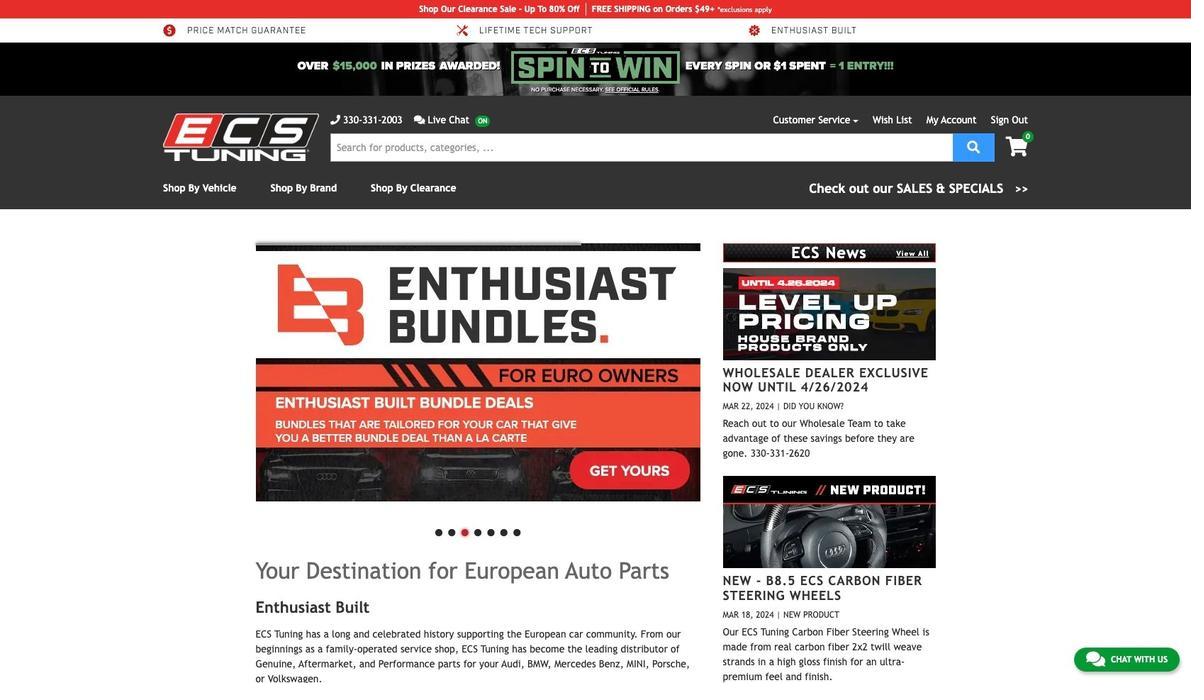Task type: vqa. For each thing, say whether or not it's contained in the screenshot.
GENERIC - ECS ENTHUSIAST BUNDLES image
yes



Task type: locate. For each thing, give the bounding box(es) containing it.
0 horizontal spatial comments image
[[414, 115, 425, 125]]

wholesale dealer exclusive now until 4/26/2024 image
[[723, 268, 936, 360]]

generic - ecs enthusiast bundles image
[[256, 243, 701, 502]]

1 horizontal spatial comments image
[[1087, 650, 1106, 668]]

0 vertical spatial comments image
[[414, 115, 425, 125]]

comments image
[[414, 115, 425, 125], [1087, 650, 1106, 668]]

1 vertical spatial comments image
[[1087, 650, 1106, 668]]

search image
[[968, 140, 981, 153]]

Search text field
[[331, 133, 953, 162]]



Task type: describe. For each thing, give the bounding box(es) containing it.
new - b8.5 ecs carbon fiber steering wheels image
[[723, 476, 936, 568]]

shopping cart image
[[1006, 137, 1029, 157]]

ecs tuning 'spin to win' contest logo image
[[511, 48, 680, 84]]

phone image
[[331, 115, 341, 125]]

ecs tuning image
[[163, 114, 319, 161]]



